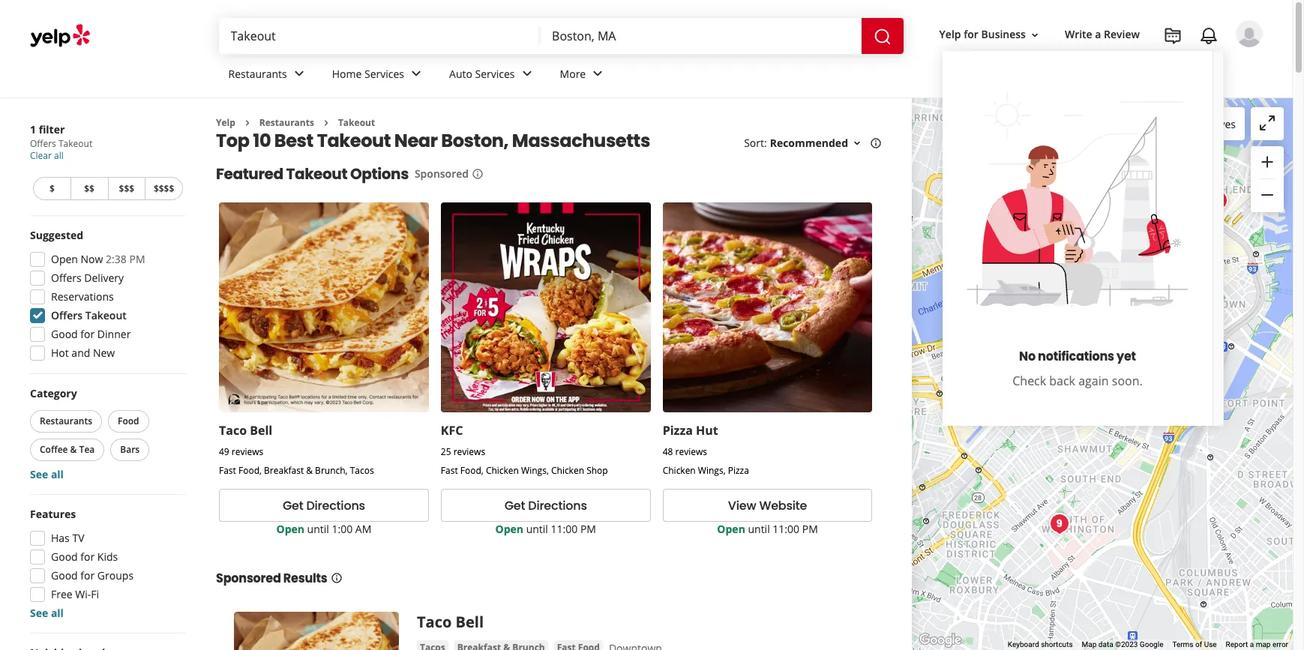 Task type: locate. For each thing, give the bounding box(es) containing it.
&
[[70, 443, 77, 456], [306, 464, 313, 477]]

takeout down best in the top left of the page
[[286, 164, 347, 185]]

see all down the coffee
[[30, 467, 64, 482]]

bell inside taco bell 49 reviews fast food, breakfast & brunch, tacos
[[250, 422, 272, 439]]

pizza up the view
[[728, 464, 749, 477]]

none field near
[[552, 28, 849, 44]]

0 vertical spatial see all button
[[30, 467, 64, 482]]

0 vertical spatial bell
[[250, 422, 272, 439]]

see for features
[[30, 606, 48, 620]]

restaurants up coffee & tea
[[40, 415, 92, 428]]

services right home
[[365, 66, 404, 81]]

terms
[[1173, 641, 1194, 649]]

open now 2:38 pm
[[51, 252, 145, 266]]

see all button for category
[[30, 467, 64, 482]]

1 horizontal spatial map
[[1256, 641, 1271, 649]]

get down breakfast
[[283, 497, 303, 514]]

takeout right 16 chevron right v2 icon
[[338, 116, 375, 129]]

for left business
[[964, 27, 979, 42]]

wi-
[[75, 587, 91, 602]]

takeout down "filter"
[[58, 137, 92, 150]]

& inside taco bell 49 reviews fast food, breakfast & brunch, tacos
[[306, 464, 313, 477]]

2 see all button from the top
[[30, 606, 64, 620]]

restaurants link left 16 chevron right v2 icon
[[259, 116, 314, 129]]

3 good from the top
[[51, 569, 78, 583]]

fast inside kfc 25 reviews fast food, chicken wings, chicken shop
[[441, 464, 458, 477]]

taco
[[219, 422, 247, 439], [417, 612, 452, 632]]

1 horizontal spatial none field
[[552, 28, 849, 44]]

2 see all from the top
[[30, 606, 64, 620]]

0 horizontal spatial &
[[70, 443, 77, 456]]

2 none field from the left
[[552, 28, 849, 44]]

2 services from the left
[[475, 66, 515, 81]]

sponsored left "results"
[[216, 570, 281, 587]]

1 horizontal spatial chicken
[[551, 464, 584, 477]]

1 horizontal spatial sponsored
[[415, 167, 469, 181]]

map right the as
[[1179, 117, 1201, 131]]

0 vertical spatial a
[[1095, 27, 1101, 42]]

map
[[1082, 641, 1097, 649]]

map for moves
[[1179, 117, 1201, 131]]

see all button down free
[[30, 606, 64, 620]]

1 horizontal spatial food,
[[460, 464, 484, 477]]

1 horizontal spatial directions
[[528, 497, 587, 514]]

24 chevron down v2 image left home
[[290, 65, 308, 83]]

0 horizontal spatial 11:00
[[551, 522, 578, 536]]

google image
[[916, 631, 965, 650]]

2 chicken from the left
[[551, 464, 584, 477]]

& left brunch, at the left
[[306, 464, 313, 477]]

0 vertical spatial pizza
[[663, 422, 693, 439]]

2 food, from the left
[[460, 464, 484, 477]]

2 open until 11:00 pm from the left
[[717, 522, 818, 536]]

$$$$
[[154, 182, 174, 195]]

0 horizontal spatial get directions link
[[219, 489, 429, 522]]

1 horizontal spatial get directions
[[505, 497, 587, 514]]

2 directions from the left
[[528, 497, 587, 514]]

1 vertical spatial taco bell link
[[417, 612, 484, 632]]

0 horizontal spatial directions
[[306, 497, 365, 514]]

for
[[964, 27, 979, 42], [80, 327, 95, 341], [80, 550, 95, 564], [80, 569, 95, 583]]

1 vertical spatial see
[[30, 606, 48, 620]]

view website link
[[663, 489, 873, 522]]

yelp left 16 chevron right v2 image
[[216, 116, 235, 129]]

1 horizontal spatial services
[[475, 66, 515, 81]]

offers up reservations
[[51, 271, 81, 285]]

for for groups
[[80, 569, 95, 583]]

coffee & tea button
[[30, 439, 104, 461]]

until for 25
[[526, 522, 548, 536]]

until for hut
[[748, 522, 770, 536]]

1 vertical spatial good
[[51, 550, 78, 564]]

1 wings, from the left
[[521, 464, 549, 477]]

for down offers takeout
[[80, 327, 95, 341]]

2 vertical spatial restaurants
[[40, 415, 92, 428]]

good up free
[[51, 569, 78, 583]]

0 horizontal spatial wings,
[[521, 464, 549, 477]]

1 horizontal spatial taco bell link
[[417, 612, 484, 632]]

pm
[[129, 252, 145, 266], [580, 522, 596, 536], [802, 522, 818, 536]]

none field up business categories element
[[552, 28, 849, 44]]

wings,
[[521, 464, 549, 477], [698, 464, 726, 477]]

group containing suggested
[[26, 228, 186, 365]]

directions up 1:00 on the bottom left of page
[[306, 497, 365, 514]]

None search field
[[219, 18, 906, 54]]

1 get directions link from the left
[[219, 489, 429, 522]]

yelp for the yelp link
[[216, 116, 235, 129]]

for for business
[[964, 27, 979, 42]]

good for kids
[[51, 550, 118, 564]]

$$$
[[119, 182, 134, 195]]

16 info v2 image right "results"
[[330, 572, 342, 584]]

0 horizontal spatial a
[[1095, 27, 1101, 42]]

near
[[394, 129, 438, 153]]

$$
[[84, 182, 94, 195]]

restaurants inside button
[[40, 415, 92, 428]]

expand map image
[[1259, 114, 1277, 132]]

1 get from the left
[[283, 497, 303, 514]]

16 info v2 image
[[870, 137, 882, 149]]

1 vertical spatial see all button
[[30, 606, 64, 620]]

all down the coffee
[[51, 467, 64, 482]]

2 reviews from the left
[[453, 446, 485, 458]]

features
[[30, 507, 76, 521]]

1 vertical spatial 16 info v2 image
[[330, 572, 342, 584]]

1 vertical spatial bell
[[456, 612, 484, 632]]

coffee & tea
[[40, 443, 95, 456]]

get down kfc 25 reviews fast food, chicken wings, chicken shop
[[505, 497, 525, 514]]

good for good for kids
[[51, 550, 78, 564]]

2 see from the top
[[30, 606, 48, 620]]

1 none field from the left
[[231, 28, 528, 44]]

16 info v2 image
[[472, 168, 484, 180], [330, 572, 342, 584]]

delivery
[[84, 271, 124, 285]]

projects image
[[1164, 27, 1182, 45]]

map left error
[[1256, 641, 1271, 649]]

2 horizontal spatial until
[[748, 522, 770, 536]]

1 horizontal spatial fast
[[441, 464, 458, 477]]

2 vertical spatial good
[[51, 569, 78, 583]]

group
[[1251, 146, 1284, 212], [26, 228, 186, 365], [27, 386, 186, 482], [26, 507, 186, 621]]

food, down kfc link
[[460, 464, 484, 477]]

0 vertical spatial yelp
[[939, 27, 961, 42]]

get directions link down brunch, at the left
[[219, 489, 429, 522]]

reservations
[[51, 290, 114, 304]]

0 vertical spatial all
[[54, 149, 64, 162]]

offers down reservations
[[51, 308, 83, 323]]

pizza hut 48 reviews chicken wings, pizza
[[663, 422, 749, 477]]

map
[[1179, 117, 1201, 131], [1256, 641, 1271, 649]]

0 vertical spatial 16 info v2 image
[[472, 168, 484, 180]]

0 vertical spatial &
[[70, 443, 77, 456]]

1 fast from the left
[[219, 464, 236, 477]]

2 fast from the left
[[441, 464, 458, 477]]

a right report
[[1250, 641, 1254, 649]]

coffee
[[40, 443, 68, 456]]

see all button down the coffee
[[30, 467, 64, 482]]

0 horizontal spatial get directions
[[283, 497, 365, 514]]

best
[[274, 129, 313, 153]]

None field
[[231, 28, 528, 44], [552, 28, 849, 44]]

sort:
[[744, 136, 767, 150]]

see all down free
[[30, 606, 64, 620]]

open for kfc
[[495, 522, 524, 536]]

©2023
[[1115, 641, 1138, 649]]

1 11:00 from the left
[[551, 522, 578, 536]]

see all for category
[[30, 467, 64, 482]]

yelp inside button
[[939, 27, 961, 42]]

1 vertical spatial &
[[306, 464, 313, 477]]

chicken
[[486, 464, 519, 477], [551, 464, 584, 477], [663, 464, 696, 477]]

map for error
[[1256, 641, 1271, 649]]

for down good for kids
[[80, 569, 95, 583]]

for for kids
[[80, 550, 95, 564]]

again
[[1079, 373, 1109, 389]]

taco bell link
[[219, 422, 272, 439], [417, 612, 484, 632]]

taco bell image
[[1184, 294, 1214, 324]]

get directions link
[[219, 489, 429, 522], [441, 489, 651, 522]]

restaurants up 16 chevron right v2 image
[[228, 66, 287, 81]]

1 horizontal spatial a
[[1250, 641, 1254, 649]]

0 horizontal spatial pizza
[[663, 422, 693, 439]]

3 24 chevron down v2 image from the left
[[589, 65, 607, 83]]

0 horizontal spatial until
[[307, 522, 329, 536]]

11:00
[[551, 522, 578, 536], [773, 522, 800, 536]]

open until 11:00 pm for website
[[717, 522, 818, 536]]

boston,
[[441, 129, 509, 153]]

1 chicken from the left
[[486, 464, 519, 477]]

1 horizontal spatial get
[[505, 497, 525, 514]]

1 see all from the top
[[30, 467, 64, 482]]

bell
[[250, 422, 272, 439], [456, 612, 484, 632]]

1 see all button from the top
[[30, 467, 64, 482]]

wings, inside pizza hut 48 reviews chicken wings, pizza
[[698, 464, 726, 477]]

2 good from the top
[[51, 550, 78, 564]]

open
[[51, 252, 78, 266], [276, 522, 304, 536], [495, 522, 524, 536], [717, 522, 745, 536]]

see all button
[[30, 467, 64, 482], [30, 606, 64, 620]]

pm down website
[[802, 522, 818, 536]]

for inside button
[[964, 27, 979, 42]]

0 horizontal spatial chicken
[[486, 464, 519, 477]]

0 vertical spatial restaurants
[[228, 66, 287, 81]]

2 vertical spatial all
[[51, 606, 64, 620]]

0 horizontal spatial food,
[[238, 464, 262, 477]]

yelp left business
[[939, 27, 961, 42]]

0 horizontal spatial bell
[[250, 422, 272, 439]]

1 vertical spatial taco
[[417, 612, 452, 632]]

sponsored down top 10 best takeout near boston, massachusetts
[[415, 167, 469, 181]]

24 chevron down v2 image for more
[[589, 65, 607, 83]]

1 horizontal spatial open until 11:00 pm
[[717, 522, 818, 536]]

all down free
[[51, 606, 64, 620]]

1 get directions from the left
[[283, 497, 365, 514]]

0 horizontal spatial map
[[1179, 117, 1201, 131]]

& left the tea
[[70, 443, 77, 456]]

yelp for business
[[939, 27, 1026, 42]]

1 24 chevron down v2 image from the left
[[290, 65, 308, 83]]

yelp for yelp for business
[[939, 27, 961, 42]]

for up "good for groups"
[[80, 550, 95, 564]]

$
[[49, 182, 55, 195]]

bars button
[[110, 439, 149, 461]]

0 horizontal spatial services
[[365, 66, 404, 81]]

0 vertical spatial offers
[[30, 137, 56, 150]]

0 horizontal spatial open until 11:00 pm
[[495, 522, 596, 536]]

services
[[365, 66, 404, 81], [475, 66, 515, 81]]

all right clear
[[54, 149, 64, 162]]

takeout
[[338, 116, 375, 129], [317, 129, 391, 153], [58, 137, 92, 150], [286, 164, 347, 185], [85, 308, 127, 323]]

1 horizontal spatial bell
[[456, 612, 484, 632]]

back
[[1049, 373, 1076, 389]]

1 horizontal spatial 11:00
[[773, 522, 800, 536]]

reviews inside kfc 25 reviews fast food, chicken wings, chicken shop
[[453, 446, 485, 458]]

1 vertical spatial a
[[1250, 641, 1254, 649]]

reviews for view
[[675, 446, 707, 458]]

0 horizontal spatial taco
[[219, 422, 247, 439]]

reviews inside taco bell 49 reviews fast food, breakfast & brunch, tacos
[[232, 446, 263, 458]]

food,
[[238, 464, 262, 477], [460, 464, 484, 477]]

offers inside 1 filter offers takeout clear all
[[30, 137, 56, 150]]

3 until from the left
[[748, 522, 770, 536]]

0 vertical spatial good
[[51, 327, 78, 341]]

bacco's fine foods image
[[1070, 332, 1100, 362]]

24 chevron down v2 image
[[518, 65, 536, 83]]

error illustration image
[[950, 75, 1205, 330]]

1 vertical spatial all
[[51, 467, 64, 482]]

0 horizontal spatial sponsored
[[216, 570, 281, 587]]

services left 24 chevron down v2 icon
[[475, 66, 515, 81]]

0 vertical spatial see
[[30, 467, 48, 482]]

1 food, from the left
[[238, 464, 262, 477]]

get directions up open until 1:00 am
[[283, 497, 365, 514]]

filter
[[39, 122, 65, 137]]

reviews inside pizza hut 48 reviews chicken wings, pizza
[[675, 446, 707, 458]]

restaurants link up 16 chevron right v2 image
[[216, 54, 320, 98]]

0 horizontal spatial fast
[[219, 464, 236, 477]]

pm right 2:38
[[129, 252, 145, 266]]

1 services from the left
[[365, 66, 404, 81]]

2 wings, from the left
[[698, 464, 726, 477]]

get directions down kfc 25 reviews fast food, chicken wings, chicken shop
[[505, 497, 587, 514]]

reviews right the 49
[[232, 446, 263, 458]]

0 horizontal spatial pm
[[129, 252, 145, 266]]

24 chevron down v2 image inside home services link
[[407, 65, 425, 83]]

get for bell
[[283, 497, 303, 514]]

reviews for get
[[232, 446, 263, 458]]

write a review
[[1065, 27, 1140, 42]]

0 horizontal spatial get
[[283, 497, 303, 514]]

0 vertical spatial sponsored
[[415, 167, 469, 181]]

24 chevron down v2 image left auto
[[407, 65, 425, 83]]

takeout up options
[[317, 129, 391, 153]]

3 reviews from the left
[[675, 446, 707, 458]]

1 vertical spatial pizza
[[728, 464, 749, 477]]

restaurants left 16 chevron right v2 icon
[[259, 116, 314, 129]]

1 reviews from the left
[[232, 446, 263, 458]]

0 horizontal spatial none field
[[231, 28, 528, 44]]

until
[[307, 522, 329, 536], [526, 522, 548, 536], [748, 522, 770, 536]]

$$$ button
[[108, 177, 145, 200]]

0 vertical spatial taco
[[219, 422, 247, 439]]

fast
[[219, 464, 236, 477], [441, 464, 458, 477]]

1 horizontal spatial yelp
[[939, 27, 961, 42]]

$$$$ button
[[145, 177, 183, 200]]

am
[[355, 522, 372, 536]]

fast down the 49
[[219, 464, 236, 477]]

1 horizontal spatial get directions link
[[441, 489, 651, 522]]

directions down shop
[[528, 497, 587, 514]]

1 see from the top
[[30, 467, 48, 482]]

all for features
[[51, 606, 64, 620]]

reviews down 'pizza hut' link
[[675, 446, 707, 458]]

2 vertical spatial offers
[[51, 308, 83, 323]]

pm down shop
[[580, 522, 596, 536]]

2 24 chevron down v2 image from the left
[[407, 65, 425, 83]]

2 get directions link from the left
[[441, 489, 651, 522]]

1 horizontal spatial pm
[[580, 522, 596, 536]]

1:00
[[332, 522, 353, 536]]

yet
[[1117, 348, 1136, 365]]

24 chevron down v2 image
[[290, 65, 308, 83], [407, 65, 425, 83], [589, 65, 607, 83]]

2 horizontal spatial reviews
[[675, 446, 707, 458]]

16 info v2 image down boston,
[[472, 168, 484, 180]]

1 horizontal spatial wings,
[[698, 464, 726, 477]]

a right write
[[1095, 27, 1101, 42]]

1 vertical spatial see all
[[30, 606, 64, 620]]

1 directions from the left
[[306, 497, 365, 514]]

takeout up dinner
[[85, 308, 127, 323]]

open for pizza hut
[[717, 522, 745, 536]]

takeout inside 1 filter offers takeout clear all
[[58, 137, 92, 150]]

services for home services
[[365, 66, 404, 81]]

a for write
[[1095, 27, 1101, 42]]

2 horizontal spatial 24 chevron down v2 image
[[589, 65, 607, 83]]

24 chevron down v2 image inside more link
[[589, 65, 607, 83]]

1 horizontal spatial taco
[[417, 612, 452, 632]]

get directions link down kfc 25 reviews fast food, chicken wings, chicken shop
[[441, 489, 651, 522]]

wings, down 'hut'
[[698, 464, 726, 477]]

0 horizontal spatial reviews
[[232, 446, 263, 458]]

1 vertical spatial offers
[[51, 271, 81, 285]]

all spice image
[[1045, 509, 1075, 539]]

sponsored
[[415, 167, 469, 181], [216, 570, 281, 587]]

1 good from the top
[[51, 327, 78, 341]]

0 horizontal spatial yelp
[[216, 116, 235, 129]]

offers delivery
[[51, 271, 124, 285]]

1 horizontal spatial until
[[526, 522, 548, 536]]

fast down 25
[[441, 464, 458, 477]]

shop
[[587, 464, 608, 477]]

pizza up 48
[[663, 422, 693, 439]]

taco inside taco bell 49 reviews fast food, breakfast & brunch, tacos
[[219, 422, 247, 439]]

2 11:00 from the left
[[773, 522, 800, 536]]

1 vertical spatial map
[[1256, 641, 1271, 649]]

offers
[[30, 137, 56, 150], [51, 271, 81, 285], [51, 308, 83, 323]]

1 open until 11:00 pm from the left
[[495, 522, 596, 536]]

0 horizontal spatial 24 chevron down v2 image
[[290, 65, 308, 83]]

good for good for dinner
[[51, 327, 78, 341]]

1 filter offers takeout clear all
[[30, 122, 92, 162]]

2 get directions from the left
[[505, 497, 587, 514]]

good down has tv
[[51, 550, 78, 564]]

2 get from the left
[[505, 497, 525, 514]]

restaurants link
[[216, 54, 320, 98], [259, 116, 314, 129]]

see all for features
[[30, 606, 64, 620]]

2 horizontal spatial chicken
[[663, 464, 696, 477]]

3 chicken from the left
[[663, 464, 696, 477]]

0 vertical spatial restaurants link
[[216, 54, 320, 98]]

pizza
[[663, 422, 693, 439], [728, 464, 749, 477]]

bell for taco bell
[[456, 612, 484, 632]]

food, left breakfast
[[238, 464, 262, 477]]

2 until from the left
[[526, 522, 548, 536]]

0 horizontal spatial taco bell link
[[219, 422, 272, 439]]

1 horizontal spatial 24 chevron down v2 image
[[407, 65, 425, 83]]

48
[[663, 446, 673, 458]]

good up hot
[[51, 327, 78, 341]]

none field up home services
[[231, 28, 528, 44]]

services for auto services
[[475, 66, 515, 81]]

$$ button
[[70, 177, 108, 200]]

1 horizontal spatial &
[[306, 464, 313, 477]]

1 vertical spatial yelp
[[216, 116, 235, 129]]

offers down "filter"
[[30, 137, 56, 150]]

49
[[219, 446, 229, 458]]

notifications image
[[1200, 27, 1218, 45]]

0 vertical spatial see all
[[30, 467, 64, 482]]

clear all link
[[30, 149, 64, 162]]

1 until from the left
[[307, 522, 329, 536]]

2 horizontal spatial pm
[[802, 522, 818, 536]]

1 horizontal spatial pizza
[[728, 464, 749, 477]]

view website
[[728, 497, 807, 514]]

wings, left shop
[[521, 464, 549, 477]]

0 vertical spatial map
[[1179, 117, 1201, 131]]

reviews right 25
[[453, 446, 485, 458]]

1 horizontal spatial reviews
[[453, 446, 485, 458]]

24 chevron down v2 image right more
[[589, 65, 607, 83]]

1 vertical spatial sponsored
[[216, 570, 281, 587]]



Task type: vqa. For each thing, say whether or not it's contained in the screenshot.
responding
no



Task type: describe. For each thing, give the bounding box(es) containing it.
business categories element
[[216, 54, 1263, 98]]

home services link
[[320, 54, 437, 98]]

notifications
[[1038, 348, 1114, 365]]

1 vertical spatial restaurants
[[259, 116, 314, 129]]

good for groups
[[51, 569, 134, 583]]

open until 11:00 pm for directions
[[495, 522, 596, 536]]

group containing category
[[27, 386, 186, 482]]

restaurants button
[[30, 410, 102, 433]]

taco for taco bell 49 reviews fast food, breakfast & brunch, tacos
[[219, 422, 247, 439]]

see all button for features
[[30, 606, 64, 620]]

taco bell
[[417, 612, 484, 632]]

directions for taco bell
[[306, 497, 365, 514]]

no notifications yet check back again soon.
[[1013, 348, 1143, 389]]

brad k. image
[[1236, 20, 1263, 47]]

dinner
[[97, 327, 131, 341]]

directions for kfc
[[528, 497, 587, 514]]

report a map error
[[1226, 641, 1289, 649]]

category
[[30, 386, 77, 401]]

food, inside taco bell 49 reviews fast food, breakfast & brunch, tacos
[[238, 464, 262, 477]]

data
[[1099, 641, 1113, 649]]

breakfast
[[264, 464, 304, 477]]

view
[[728, 497, 756, 514]]

16 chevron down v2 image
[[851, 137, 863, 149]]

terms of use link
[[1173, 641, 1217, 649]]

google
[[1140, 641, 1164, 649]]

pm for view
[[802, 522, 818, 536]]

search as map moves
[[1129, 117, 1236, 131]]

now
[[81, 252, 103, 266]]

16 chevron right v2 image
[[241, 117, 253, 129]]

brunch,
[[315, 464, 348, 477]]

check
[[1013, 373, 1046, 389]]

recommended button
[[770, 136, 863, 150]]

yelp for business button
[[933, 21, 1047, 48]]

offers takeout
[[51, 308, 127, 323]]

1 horizontal spatial 16 info v2 image
[[472, 168, 484, 180]]

and
[[72, 346, 90, 360]]

suggested
[[30, 228, 83, 242]]

pauli's image
[[1203, 186, 1233, 216]]

16 chevron down v2 image
[[1029, 29, 1041, 41]]

moves
[[1204, 117, 1236, 131]]

shortcuts
[[1041, 641, 1073, 649]]

clear
[[30, 149, 52, 162]]

11:00 for directions
[[551, 522, 578, 536]]

free wi-fi
[[51, 587, 99, 602]]

hut
[[696, 422, 718, 439]]

until for bell
[[307, 522, 329, 536]]

tea
[[79, 443, 95, 456]]

1 vertical spatial restaurants link
[[259, 116, 314, 129]]

auto
[[449, 66, 472, 81]]

yelp link
[[216, 116, 235, 129]]

restaurants inside business categories element
[[228, 66, 287, 81]]

open until 1:00 am
[[276, 522, 372, 536]]

none field find
[[231, 28, 528, 44]]

2:38
[[106, 252, 127, 266]]

bars
[[120, 443, 140, 456]]

map data ©2023 google
[[1082, 641, 1164, 649]]

bell for taco bell 49 reviews fast food, breakfast & brunch, tacos
[[250, 422, 272, 439]]

see for category
[[30, 467, 48, 482]]

review
[[1104, 27, 1140, 42]]

pm for get
[[580, 522, 596, 536]]

groups
[[97, 569, 134, 583]]

a for report
[[1250, 641, 1254, 649]]

& inside button
[[70, 443, 77, 456]]

group containing features
[[26, 507, 186, 621]]

0 horizontal spatial 16 info v2 image
[[330, 572, 342, 584]]

tv
[[72, 531, 84, 545]]

write a review link
[[1059, 21, 1146, 48]]

taco bell 49 reviews fast food, breakfast & brunch, tacos
[[219, 422, 374, 477]]

Near text field
[[552, 28, 849, 44]]

25
[[441, 446, 451, 458]]

write
[[1065, 27, 1093, 42]]

search
[[1129, 117, 1163, 131]]

for for dinner
[[80, 327, 95, 341]]

Find text field
[[231, 28, 528, 44]]

sponsored results
[[216, 570, 327, 587]]

business
[[981, 27, 1026, 42]]

has tv
[[51, 531, 84, 545]]

open for taco bell
[[276, 522, 304, 536]]

more
[[560, 66, 586, 81]]

lotus test kitchen image
[[1168, 296, 1198, 326]]

mike & patty's - boston image
[[1100, 359, 1130, 389]]

get directions link for bell
[[219, 489, 429, 522]]

get for 25
[[505, 497, 525, 514]]

all for category
[[51, 467, 64, 482]]

auto services link
[[437, 54, 548, 98]]

featured takeout options
[[216, 164, 409, 185]]

offers for offers takeout
[[51, 308, 83, 323]]

24 chevron down v2 image for restaurants
[[290, 65, 308, 83]]

16 chevron right v2 image
[[320, 117, 332, 129]]

sponsored for sponsored
[[415, 167, 469, 181]]

free
[[51, 587, 72, 602]]

kfc 25 reviews fast food, chicken wings, chicken shop
[[441, 422, 608, 477]]

use
[[1204, 641, 1217, 649]]

fast inside taco bell 49 reviews fast food, breakfast & brunch, tacos
[[219, 464, 236, 477]]

map region
[[803, 77, 1304, 650]]

get directions for 25
[[505, 497, 587, 514]]

kfc
[[441, 422, 463, 439]]

sponsored for sponsored results
[[216, 570, 281, 587]]

search image
[[873, 27, 891, 45]]

good for dinner
[[51, 327, 131, 341]]

error
[[1273, 641, 1289, 649]]

kfc link
[[441, 422, 463, 439]]

all inside 1 filter offers takeout clear all
[[54, 149, 64, 162]]

keyboard shortcuts button
[[1008, 640, 1073, 650]]

report a map error link
[[1226, 641, 1289, 649]]

food button
[[108, 410, 149, 433]]

food, inside kfc 25 reviews fast food, chicken wings, chicken shop
[[460, 464, 484, 477]]

tacos
[[350, 464, 374, 477]]

get directions link for 25
[[441, 489, 651, 522]]

as
[[1165, 117, 1176, 131]]

zoom in image
[[1259, 153, 1277, 171]]

subway image
[[1163, 269, 1193, 299]]

chicken inside pizza hut 48 reviews chicken wings, pizza
[[663, 464, 696, 477]]

keyboard shortcuts
[[1008, 641, 1073, 649]]

get directions for bell
[[283, 497, 365, 514]]

fi
[[91, 587, 99, 602]]

offers for offers delivery
[[51, 271, 81, 285]]

massachusetts
[[512, 129, 650, 153]]

11:00 for website
[[773, 522, 800, 536]]

soon.
[[1112, 373, 1143, 389]]

top 10 best takeout near boston, massachusetts
[[216, 129, 650, 153]]

$ button
[[33, 177, 70, 200]]

hot and new
[[51, 346, 115, 360]]

24 chevron down v2 image for home services
[[407, 65, 425, 83]]

has
[[51, 531, 70, 545]]

auto services
[[449, 66, 515, 81]]

zoom out image
[[1259, 186, 1277, 204]]

options
[[350, 164, 409, 185]]

good for good for groups
[[51, 569, 78, 583]]

user actions element
[[927, 19, 1284, 426]]

taco for taco bell
[[417, 612, 452, 632]]

wings, inside kfc 25 reviews fast food, chicken wings, chicken shop
[[521, 464, 549, 477]]

website
[[759, 497, 807, 514]]

no
[[1019, 348, 1036, 365]]

hot
[[51, 346, 69, 360]]

keyboard
[[1008, 641, 1039, 649]]

0 vertical spatial taco bell link
[[219, 422, 272, 439]]



